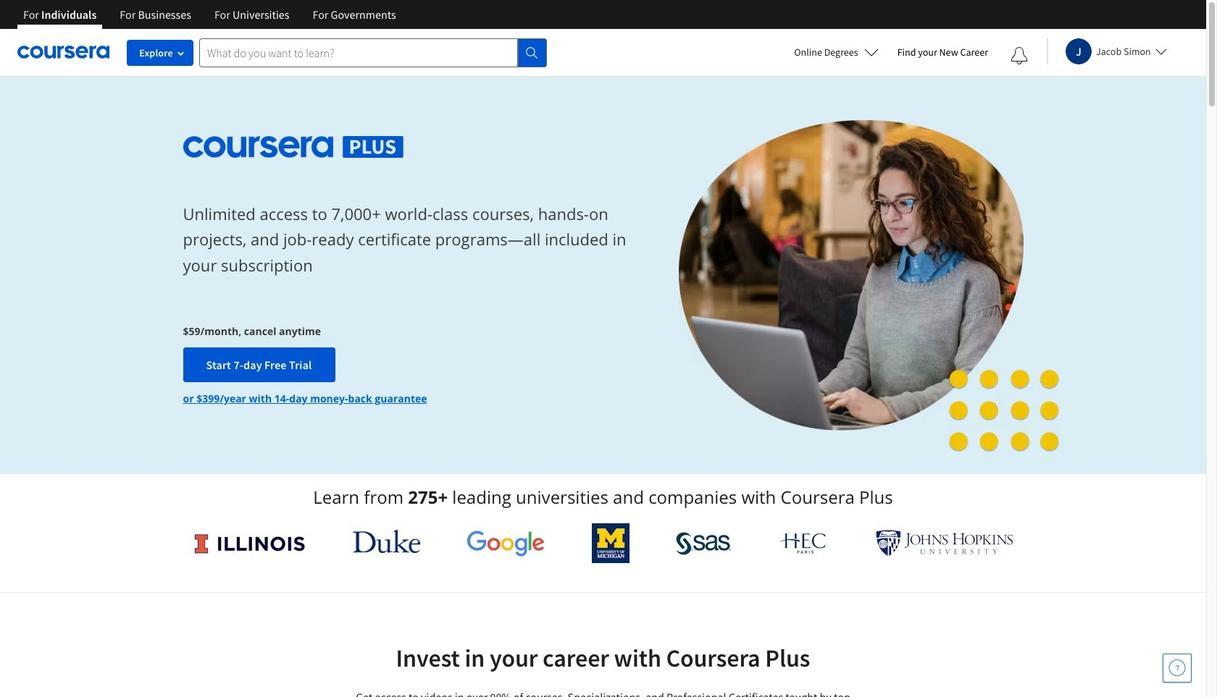 Task type: describe. For each thing, give the bounding box(es) containing it.
sas image
[[676, 532, 731, 555]]

university of michigan image
[[592, 524, 629, 564]]

What do you want to learn? text field
[[199, 38, 518, 67]]

help center image
[[1169, 660, 1186, 677]]

banner navigation
[[12, 0, 408, 40]]



Task type: vqa. For each thing, say whether or not it's contained in the screenshot.
the Starts
no



Task type: locate. For each thing, give the bounding box(es) containing it.
coursera image
[[17, 41, 109, 64]]

duke university image
[[353, 530, 420, 554]]

coursera plus image
[[183, 136, 403, 158]]

google image
[[467, 530, 545, 557]]

hec paris image
[[778, 529, 829, 559]]

None search field
[[199, 38, 547, 67]]

university of illinois at urbana-champaign image
[[193, 532, 306, 555]]

johns hopkins university image
[[876, 530, 1013, 557]]



